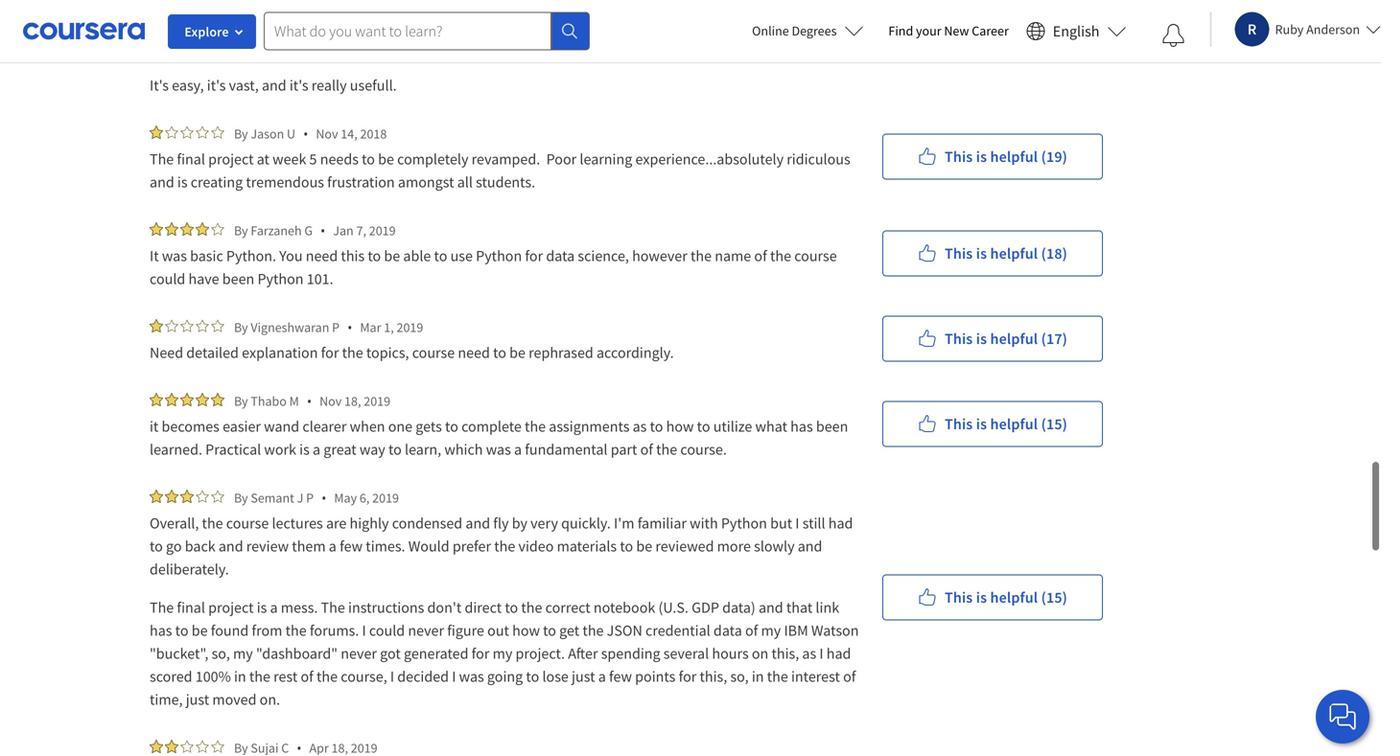 Task type: locate. For each thing, give the bounding box(es) containing it.
j
[[297, 490, 303, 507]]

need
[[306, 246, 338, 266], [458, 343, 490, 363]]

1 horizontal spatial in
[[752, 667, 764, 687]]

• for you
[[320, 222, 325, 240]]

1 vertical spatial never
[[341, 644, 377, 664]]

filled star image
[[150, 126, 163, 139], [150, 222, 163, 236], [165, 222, 178, 236], [150, 319, 163, 333], [165, 393, 178, 407], [196, 393, 209, 407], [211, 393, 224, 407], [150, 490, 163, 504], [180, 490, 194, 504], [150, 740, 163, 754]]

this is helpful (19) for the final project at week 5 needs to be completely revamped.  poor learning experience...absolutely ridiculous and is creating tremendous frustration amongst all students.
[[945, 147, 1067, 166]]

by inside by thabo m • nov 18, 2019
[[234, 393, 248, 410]]

• for the
[[347, 318, 352, 337]]

1 vertical spatial has
[[150, 621, 172, 641]]

need up complete
[[458, 343, 490, 363]]

python
[[476, 246, 522, 266], [257, 269, 304, 289], [721, 514, 767, 533]]

this,
[[772, 644, 799, 664], [700, 667, 727, 687]]

0 vertical spatial just
[[572, 667, 595, 687]]

0 horizontal spatial could
[[150, 269, 185, 289]]

the left name
[[690, 246, 712, 266]]

name
[[715, 246, 751, 266]]

creating
[[191, 173, 243, 192]]

just down after
[[572, 667, 595, 687]]

4 this from the top
[[945, 329, 973, 349]]

watson
[[811, 621, 859, 641]]

is inside this is helpful (17) button
[[976, 329, 987, 349]]

gets
[[416, 417, 442, 436]]

be inside the final project is a mess. the instructions don't direct to the correct notebook (u.s. gdp data) and that link has to be found from the forums. i could never figure out how to get the json credential data of my ibm watson "bucket", so, my "dashboard" never got generated for my project. after spending several hours on this, as i had scored 100% in the rest of the course, i decided i was going to lose just a few points for this, so, in the interest of time, just moved on.
[[192, 621, 208, 641]]

this is helpful (19) for from basic level to advance level and you won't feel any trouble nor hesitate a bit.
[[945, 23, 1067, 43]]

how
[[666, 417, 694, 436], [512, 621, 540, 641]]

2019 for one
[[364, 393, 390, 410]]

helpful for it was basic python. you need this to be able to use python for data science, however the name of the course could have been python 101.
[[990, 244, 1038, 263]]

as inside the it becomes easier wand clearer when one gets to complete the assignments as to how to utilize what has been learned. practical work is a great way to learn, which was a fundamental part of the course.
[[633, 417, 647, 436]]

could down instructions
[[369, 621, 405, 641]]

as inside the final project is a mess. the instructions don't direct to the correct notebook (u.s. gdp data) and that link has to be found from the forums. i could never figure out how to get the json credential data of my ibm watson "bucket", so, my "dashboard" never got generated for my project. after spending several hours on this, as i had scored 100% in the rest of the course, i decided i was going to lose just a few points for this, so, in the interest of time, just moved on.
[[802, 644, 816, 664]]

the final project is a mess. the instructions don't direct to the correct notebook (u.s. gdp data) and that link has to be found from the forums. i could never figure out how to get the json credential data of my ibm watson "bucket", so, my "dashboard" never got generated for my project. after spending several hours on this, as i had scored 100% in the rest of the course, i decided i was going to lose just a few points for this, so, in the interest of time, just moved on.
[[150, 598, 862, 710]]

star image down creating
[[211, 222, 224, 236]]

p inside by semant j p • may 6, 2019
[[306, 490, 314, 507]]

star image
[[165, 126, 178, 139], [180, 126, 194, 139], [165, 319, 178, 333], [180, 319, 194, 333], [211, 319, 224, 333], [211, 740, 224, 754]]

by for basic
[[234, 222, 248, 239]]

had down watson
[[826, 644, 851, 664]]

and left that at right bottom
[[759, 598, 783, 618]]

by left semant
[[234, 490, 248, 507]]

1 it's from the left
[[207, 76, 226, 95]]

as up part
[[633, 417, 647, 436]]

just down '100%'
[[186, 691, 209, 710]]

1 vertical spatial python
[[257, 269, 304, 289]]

1 horizontal spatial so,
[[730, 667, 749, 687]]

bit.
[[649, 37, 671, 57]]

0 vertical spatial had
[[828, 514, 853, 533]]

0 horizontal spatial in
[[234, 667, 246, 687]]

2 final from the top
[[177, 598, 205, 618]]

(19) for from basic level to advance level and you won't feel any trouble nor hesitate a bit.
[[1041, 23, 1067, 43]]

m
[[289, 393, 299, 410]]

1,
[[384, 319, 394, 336]]

a down are
[[329, 537, 336, 556]]

link
[[816, 598, 839, 618]]

by left jason
[[234, 125, 248, 142]]

the for the final project is a mess. the instructions don't direct to the correct notebook (u.s. gdp data) and that link has to be found from the forums. i could never figure out how to get the json credential data of my ibm watson "bucket", so, my "dashboard" never got generated for my project. after spending several hours on this, as i had scored 100% in the rest of the course, i decided i was going to lose just a few points for this, so, in the interest of time, just moved on.
[[150, 598, 174, 618]]

filled star image up have on the top
[[180, 222, 194, 236]]

in
[[234, 667, 246, 687], [752, 667, 764, 687]]

be inside "it was basic python. you need this to be able to use python for data science, however the name of the course could have been python 101."
[[384, 246, 400, 266]]

2 this is helpful (19) from the top
[[945, 147, 1067, 166]]

nov inside 'by jason u • nov 14, 2018'
[[316, 125, 338, 142]]

students.
[[476, 173, 535, 192]]

5 helpful from the top
[[990, 415, 1038, 434]]

1 horizontal spatial never
[[408, 621, 444, 641]]

1 helpful from the top
[[990, 23, 1038, 43]]

overall, the course lectures are highly condensed and fly by very quickly. i'm familiar with python but i still had to go back and review them a few times. would prefer the video materials to be reviewed more slowly and deliberately.
[[150, 514, 856, 579]]

easier
[[223, 417, 261, 436]]

clearer
[[302, 417, 347, 436]]

0 vertical spatial was
[[162, 246, 187, 266]]

0 horizontal spatial python
[[257, 269, 304, 289]]

as up interest
[[802, 644, 816, 664]]

just
[[572, 667, 595, 687], [186, 691, 209, 710]]

could inside the final project is a mess. the instructions don't direct to the correct notebook (u.s. gdp data) and that link has to be found from the forums. i could never figure out how to get the json credential data of my ibm watson "bucket", so, my "dashboard" never got generated for my project. after spending several hours on this, as i had scored 100% in the rest of the course, i decided i was going to lose just a few points for this, so, in the interest of time, just moved on.
[[369, 621, 405, 641]]

2 horizontal spatial was
[[486, 440, 511, 459]]

for left science,
[[525, 246, 543, 266]]

filled star image
[[180, 222, 194, 236], [196, 222, 209, 236], [150, 393, 163, 407], [180, 393, 194, 407], [165, 490, 178, 504], [165, 740, 178, 754]]

for
[[525, 246, 543, 266], [321, 343, 339, 363], [472, 644, 489, 664], [679, 667, 697, 687]]

2019 inside by thabo m • nov 18, 2019
[[364, 393, 390, 410]]

0 horizontal spatial been
[[222, 269, 254, 289]]

1 vertical spatial p
[[306, 490, 314, 507]]

never up generated
[[408, 621, 444, 641]]

0 horizontal spatial it's
[[207, 76, 226, 95]]

1 vertical spatial this is helpful (15)
[[945, 588, 1067, 608]]

final inside the final project at week 5 needs to be completely revamped.  poor learning experience...absolutely ridiculous and is creating tremendous frustration amongst all students.
[[177, 150, 205, 169]]

1 vertical spatial nov
[[319, 393, 342, 410]]

and left creating
[[150, 173, 174, 192]]

2 helpful from the top
[[990, 147, 1038, 166]]

0 vertical spatial could
[[150, 269, 185, 289]]

2 this is helpful (15) from the top
[[945, 588, 1067, 608]]

1 (19) from the top
[[1041, 23, 1067, 43]]

1 vertical spatial (19)
[[1041, 147, 1067, 166]]

need detailed explanation for the topics, course need to be rephrased accordingly.
[[150, 343, 674, 363]]

2 this is helpful (19) button from the top
[[882, 134, 1103, 180]]

be inside overall, the course lectures are highly condensed and fly by very quickly. i'm familiar with python but i still had to go back and review them a few times. would prefer the video materials to be reviewed more slowly and deliberately.
[[636, 537, 652, 556]]

(19) for the final project at week 5 needs to be completely revamped.  poor learning experience...absolutely ridiculous and is creating tremendous frustration amongst all students.
[[1041, 147, 1067, 166]]

0 horizontal spatial was
[[162, 246, 187, 266]]

i right forums.
[[362, 621, 366, 641]]

0 vertical spatial course
[[794, 246, 837, 266]]

been down "python."
[[222, 269, 254, 289]]

helpful for need detailed explanation for the topics, course need to be rephrased accordingly.
[[990, 329, 1038, 349]]

None search field
[[264, 12, 590, 50]]

scored
[[150, 667, 192, 687]]

0 horizontal spatial few
[[340, 537, 363, 556]]

1 vertical spatial few
[[609, 667, 632, 687]]

5 by from the top
[[234, 490, 248, 507]]

1 level from the left
[[222, 37, 253, 57]]

filled star image down 'time,' at the bottom left
[[165, 740, 178, 754]]

online
[[752, 22, 789, 39]]

0 vertical spatial final
[[177, 150, 205, 169]]

0 vertical spatial this is helpful (15)
[[945, 415, 1067, 434]]

0 vertical spatial p
[[332, 319, 340, 336]]

the inside the final project at week 5 needs to be completely revamped.  poor learning experience...absolutely ridiculous and is creating tremendous frustration amongst all students.
[[150, 150, 174, 169]]

materials
[[557, 537, 617, 556]]

star image down 'time,' at the bottom left
[[180, 740, 194, 754]]

spending
[[601, 644, 660, 664]]

1 horizontal spatial been
[[816, 417, 848, 436]]

my down found
[[233, 644, 253, 664]]

star image
[[196, 126, 209, 139], [211, 126, 224, 139], [211, 222, 224, 236], [196, 319, 209, 333], [196, 490, 209, 504], [211, 490, 224, 504], [180, 740, 194, 754], [196, 740, 209, 754]]

basic up have on the top
[[190, 246, 223, 266]]

2 horizontal spatial python
[[721, 514, 767, 533]]

2 horizontal spatial course
[[794, 246, 837, 266]]

this is helpful (19) button for the final project at week 5 needs to be completely revamped.  poor learning experience...absolutely ridiculous and is creating tremendous frustration amongst all students.
[[882, 134, 1103, 180]]

1 this is helpful (15) from the top
[[945, 415, 1067, 434]]

7,
[[356, 222, 366, 239]]

0 vertical spatial python
[[476, 246, 522, 266]]

0 horizontal spatial course
[[226, 514, 269, 533]]

2019 right '6,'
[[372, 490, 399, 507]]

0 vertical spatial been
[[222, 269, 254, 289]]

1 vertical spatial as
[[802, 644, 816, 664]]

data
[[546, 246, 575, 266], [713, 621, 742, 641]]

few
[[340, 537, 363, 556], [609, 667, 632, 687]]

was inside the final project is a mess. the instructions don't direct to the correct notebook (u.s. gdp data) and that link has to be found from the forums. i could never figure out how to get the json credential data of my ibm watson "bucket", so, my "dashboard" never got generated for my project. after spending several hours on this, as i had scored 100% in the rest of the course, i decided i was going to lose just a few points for this, so, in the interest of time, just moved on.
[[459, 667, 484, 687]]

and inside the final project at week 5 needs to be completely revamped.  poor learning experience...absolutely ridiculous and is creating tremendous frustration amongst all students.
[[150, 173, 174, 192]]

so, up '100%'
[[212, 644, 230, 664]]

and down still
[[798, 537, 822, 556]]

never
[[408, 621, 444, 641], [341, 644, 377, 664]]

3 helpful from the top
[[990, 244, 1038, 263]]

1 in from the left
[[234, 667, 246, 687]]

final
[[177, 150, 205, 169], [177, 598, 205, 618]]

i inside overall, the course lectures are highly condensed and fly by very quickly. i'm familiar with python but i still had to go back and review them a few times. would prefer the video materials to be reviewed more slowly and deliberately.
[[795, 514, 799, 533]]

1 vertical spatial project
[[208, 598, 254, 618]]

1 this is helpful (19) from the top
[[945, 23, 1067, 43]]

the down deliberately.
[[150, 598, 174, 618]]

get
[[559, 621, 579, 641]]

of right name
[[754, 246, 767, 266]]

it's left vast,
[[207, 76, 226, 95]]

final inside the final project is a mess. the instructions don't direct to the correct notebook (u.s. gdp data) and that link has to be found from the forums. i could never figure out how to get the json credential data of my ibm watson "bucket", so, my "dashboard" never got generated for my project. after spending several hours on this, as i had scored 100% in the rest of the course, i decided i was going to lose just a few points for this, so, in the interest of time, just moved on.
[[177, 598, 205, 618]]

100%
[[195, 667, 231, 687]]

0 vertical spatial (19)
[[1041, 23, 1067, 43]]

chat with us image
[[1327, 702, 1358, 733]]

basic inside "it was basic python. you need this to be able to use python for data science, however the name of the course could have been python 101."
[[190, 246, 223, 266]]

mess.
[[281, 598, 318, 618]]

1 horizontal spatial as
[[802, 644, 816, 664]]

1 vertical spatial had
[[826, 644, 851, 664]]

1 vertical spatial need
[[458, 343, 490, 363]]

week
[[273, 150, 306, 169]]

0 horizontal spatial has
[[150, 621, 172, 641]]

nov left 14,
[[316, 125, 338, 142]]

0 horizontal spatial need
[[306, 246, 338, 266]]

learned.
[[150, 440, 202, 459]]

0 horizontal spatial as
[[633, 417, 647, 436]]

0 vertical spatial how
[[666, 417, 694, 436]]

1 vertical spatial course
[[412, 343, 455, 363]]

0 vertical spatial project
[[208, 150, 254, 169]]

1 horizontal spatial data
[[713, 621, 742, 641]]

1 horizontal spatial course
[[412, 343, 455, 363]]

this
[[945, 23, 973, 43], [945, 147, 973, 166], [945, 244, 973, 263], [945, 329, 973, 349], [945, 415, 973, 434], [945, 588, 973, 608]]

1 (15) from the top
[[1041, 415, 1067, 434]]

project inside the final project at week 5 needs to be completely revamped.  poor learning experience...absolutely ridiculous and is creating tremendous frustration amongst all students.
[[208, 150, 254, 169]]

1 this from the top
[[945, 23, 973, 43]]

slowly
[[754, 537, 795, 556]]

• right m
[[307, 392, 312, 410]]

2 vertical spatial was
[[459, 667, 484, 687]]

by up easier
[[234, 393, 248, 410]]

1 horizontal spatial p
[[332, 319, 340, 336]]

this is helpful (15)
[[945, 415, 1067, 434], [945, 588, 1067, 608]]

learning
[[580, 150, 632, 169]]

science,
[[578, 246, 629, 266]]

4 helpful from the top
[[990, 329, 1038, 349]]

1 final from the top
[[177, 150, 205, 169]]

practical
[[205, 440, 261, 459]]

python right the use
[[476, 246, 522, 266]]

3 this from the top
[[945, 244, 973, 263]]

how inside the final project is a mess. the instructions don't direct to the correct notebook (u.s. gdp data) and that link has to be found from the forums. i could never figure out how to get the json credential data of my ibm watson "bucket", so, my "dashboard" never got generated for my project. after spending several hours on this, as i had scored 100% in the rest of the course, i decided i was going to lose just a few points for this, so, in the interest of time, just moved on.
[[512, 621, 540, 641]]

data left science,
[[546, 246, 575, 266]]

2018
[[360, 125, 387, 142]]

was down complete
[[486, 440, 511, 459]]

been
[[222, 269, 254, 289], [816, 417, 848, 436]]

1 horizontal spatial few
[[609, 667, 632, 687]]

0 vertical spatial this is helpful (19) button
[[882, 10, 1103, 56]]

1 horizontal spatial need
[[458, 343, 490, 363]]

level up really
[[329, 37, 359, 57]]

a down spending
[[598, 667, 606, 687]]

2 vertical spatial python
[[721, 514, 767, 533]]

0 horizontal spatial so,
[[212, 644, 230, 664]]

project up creating
[[208, 150, 254, 169]]

english button
[[1018, 0, 1134, 62]]

0 horizontal spatial never
[[341, 644, 377, 664]]

1 horizontal spatial level
[[329, 37, 359, 57]]

0 vertical spatial this is helpful (15) button
[[882, 401, 1103, 447]]

0 vertical spatial nov
[[316, 125, 338, 142]]

my
[[761, 621, 781, 641], [233, 644, 253, 664], [493, 644, 512, 664]]

2 (19) from the top
[[1041, 147, 1067, 166]]

0 vertical spatial this is helpful (19)
[[945, 23, 1067, 43]]

never up course,
[[341, 644, 377, 664]]

1 horizontal spatial has
[[790, 417, 813, 436]]

in up moved
[[234, 667, 246, 687]]

1 horizontal spatial was
[[459, 667, 484, 687]]

helpful for it becomes easier wand clearer when one gets to complete the assignments as to how to utilize what has been learned. practical work is a great way to learn, which was a fundamental part of the course.
[[990, 415, 1038, 434]]

nov for 5
[[316, 125, 338, 142]]

this for it becomes easier wand clearer when one gets to complete the assignments as to how to utilize what has been learned. practical work is a great way to learn, which was a fundamental part of the course.
[[945, 415, 973, 434]]

to left lose
[[526, 667, 539, 687]]

by inside the by farzaneh g • jan 7, 2019
[[234, 222, 248, 239]]

4 by from the top
[[234, 393, 248, 410]]

course right topics,
[[412, 343, 455, 363]]

nor
[[559, 37, 581, 57]]

2 this is helpful (15) button from the top
[[882, 575, 1103, 621]]

1 this is helpful (19) button from the top
[[882, 10, 1103, 56]]

for inside "it was basic python. you need this to be able to use python for data science, however the name of the course could have been python 101."
[[525, 246, 543, 266]]

2 project from the top
[[208, 598, 254, 618]]

the for the final project at week 5 needs to be completely revamped.  poor learning experience...absolutely ridiculous and is creating tremendous frustration amongst all students.
[[150, 150, 174, 169]]

by inside 'by jason u • nov 14, 2018'
[[234, 125, 248, 142]]

2019 for course
[[397, 319, 423, 336]]

jan
[[333, 222, 354, 239]]

1 vertical spatial this is helpful (19) button
[[882, 134, 1103, 180]]

by farzaneh g • jan 7, 2019
[[234, 222, 396, 240]]

decided
[[397, 667, 449, 687]]

detailed
[[186, 343, 239, 363]]

2 level from the left
[[329, 37, 359, 57]]

the
[[690, 246, 712, 266], [770, 246, 791, 266], [342, 343, 363, 363], [525, 417, 546, 436], [656, 440, 677, 459], [202, 514, 223, 533], [494, 537, 515, 556], [521, 598, 542, 618], [285, 621, 307, 641], [583, 621, 604, 641], [249, 667, 270, 687], [316, 667, 338, 687], [767, 667, 788, 687]]

find your new career
[[888, 22, 1009, 39]]

this is helpful (19)
[[945, 23, 1067, 43], [945, 147, 1067, 166]]

nov inside by thabo m • nov 18, 2019
[[319, 393, 342, 410]]

0 vertical spatial data
[[546, 246, 575, 266]]

1 vertical spatial how
[[512, 621, 540, 641]]

had inside the final project is a mess. the instructions don't direct to the correct notebook (u.s. gdp data) and that link has to be found from the forums. i could never figure out how to get the json credential data of my ibm watson "bucket", so, my "dashboard" never got generated for my project. after spending several hours on this, as i had scored 100% in the rest of the course, i decided i was going to lose just a few points for this, so, in the interest of time, just moved on.
[[826, 644, 851, 664]]

0 horizontal spatial data
[[546, 246, 575, 266]]

2019 inside by vigneshwaran p • mar 1, 2019
[[397, 319, 423, 336]]

a up from
[[270, 598, 278, 618]]

project for is
[[208, 598, 254, 618]]

online degrees
[[752, 22, 837, 39]]

1 vertical spatial this is helpful (15) button
[[882, 575, 1103, 621]]

to up course.
[[697, 417, 710, 436]]

1 horizontal spatial could
[[369, 621, 405, 641]]

star image down practical
[[211, 490, 224, 504]]

0 vertical spatial this,
[[772, 644, 799, 664]]

had right still
[[828, 514, 853, 533]]

2019 inside the by farzaneh g • jan 7, 2019
[[369, 222, 396, 239]]

1 vertical spatial this,
[[700, 667, 727, 687]]

1 vertical spatial just
[[186, 691, 209, 710]]

project inside the final project is a mess. the instructions don't direct to the correct notebook (u.s. gdp data) and that link has to be found from the forums. i could never figure out how to get the json credential data of my ibm watson "bucket", so, my "dashboard" never got generated for my project. after spending several hours on this, as i had scored 100% in the rest of the course, i decided i was going to lose just a few points for this, so, in the interest of time, just moved on.
[[208, 598, 254, 618]]

a inside overall, the course lectures are highly condensed and fly by very quickly. i'm familiar with python but i still had to go back and review them a few times. would prefer the video materials to be reviewed more slowly and deliberately.
[[329, 537, 336, 556]]

by inside by vigneshwaran p • mar 1, 2019
[[234, 319, 248, 336]]

got
[[380, 644, 401, 664]]

1 project from the top
[[208, 150, 254, 169]]

revamped.
[[472, 150, 540, 169]]

1 vertical spatial could
[[369, 621, 405, 641]]

2 vertical spatial course
[[226, 514, 269, 533]]

to left go
[[150, 537, 163, 556]]

accordingly.
[[597, 343, 674, 363]]

it's left really
[[290, 76, 308, 95]]

course
[[794, 246, 837, 266], [412, 343, 455, 363], [226, 514, 269, 533]]

has right what
[[790, 417, 813, 436]]

python down you
[[257, 269, 304, 289]]

u
[[287, 125, 295, 142]]

by
[[512, 514, 527, 533]]

2019
[[369, 222, 396, 239], [397, 319, 423, 336], [364, 393, 390, 410], [372, 490, 399, 507]]

0 vertical spatial has
[[790, 417, 813, 436]]

2 this from the top
[[945, 147, 973, 166]]

to left rephrased in the top of the page
[[493, 343, 506, 363]]

my up going
[[493, 644, 512, 664]]

by for explanation
[[234, 319, 248, 336]]

way
[[360, 440, 385, 459]]

p right j
[[306, 490, 314, 507]]

this for from basic level to advance level and you won't feel any trouble nor hesitate a bit.
[[945, 23, 973, 43]]

notebook
[[594, 598, 655, 618]]

(19)
[[1041, 23, 1067, 43], [1041, 147, 1067, 166]]

course inside overall, the course lectures are highly condensed and fly by very quickly. i'm familiar with python but i still had to go back and review them a few times. would prefer the video materials to be reviewed more slowly and deliberately.
[[226, 514, 269, 533]]

level up vast,
[[222, 37, 253, 57]]

how up project.
[[512, 621, 540, 641]]

was right it
[[162, 246, 187, 266]]

1 horizontal spatial how
[[666, 417, 694, 436]]

few inside overall, the course lectures are highly condensed and fly by very quickly. i'm familiar with python but i still had to go back and review them a few times. would prefer the video materials to be reviewed more slowly and deliberately.
[[340, 537, 363, 556]]

• left the mar on the top of the page
[[347, 318, 352, 337]]

1 horizontal spatial this,
[[772, 644, 799, 664]]

explore
[[184, 23, 229, 40]]

0 vertical spatial need
[[306, 246, 338, 266]]

this for the final project at week 5 needs to be completely revamped.  poor learning experience...absolutely ridiculous and is creating tremendous frustration amongst all students.
[[945, 147, 973, 166]]

1 horizontal spatial it's
[[290, 76, 308, 95]]

as
[[633, 417, 647, 436], [802, 644, 816, 664]]

i down generated
[[452, 667, 456, 687]]

this, right on
[[772, 644, 799, 664]]

1 vertical spatial (15)
[[1041, 588, 1067, 608]]

has up ""bucket","
[[150, 621, 172, 641]]

2019 right 18,
[[364, 393, 390, 410]]

course right name
[[794, 246, 837, 266]]

by inside by semant j p • may 6, 2019
[[234, 490, 248, 507]]

0 vertical spatial few
[[340, 537, 363, 556]]

this for need detailed explanation for the topics, course need to be rephrased accordingly.
[[945, 329, 973, 349]]

1 by from the top
[[234, 125, 248, 142]]

by for project
[[234, 125, 248, 142]]

the down it's
[[150, 150, 174, 169]]

could down it
[[150, 269, 185, 289]]

1 vertical spatial final
[[177, 598, 205, 618]]

and left the fly
[[465, 514, 490, 533]]

0 horizontal spatial p
[[306, 490, 314, 507]]

0 vertical spatial as
[[633, 417, 647, 436]]

basic
[[186, 37, 219, 57], [190, 246, 223, 266]]

2019 for this
[[369, 222, 396, 239]]

1 vertical spatial this is helpful (19)
[[945, 147, 1067, 166]]

this is helpful (15) for •
[[945, 588, 1067, 608]]

jason
[[251, 125, 284, 142]]

2 (15) from the top
[[1041, 588, 1067, 608]]

anderson
[[1306, 21, 1360, 38]]

go
[[166, 537, 182, 556]]

for down by vigneshwaran p • mar 1, 2019
[[321, 343, 339, 363]]

basic right from
[[186, 37, 219, 57]]

this is helpful (19) button for from basic level to advance level and you won't feel any trouble nor hesitate a bit.
[[882, 10, 1103, 56]]

5 this from the top
[[945, 415, 973, 434]]

2019 right 7,
[[369, 222, 396, 239]]

i right but
[[795, 514, 799, 533]]

i down got
[[390, 667, 394, 687]]

1 this is helpful (15) button from the top
[[882, 401, 1103, 447]]

1 vertical spatial been
[[816, 417, 848, 436]]

1 vertical spatial basic
[[190, 246, 223, 266]]

of right part
[[640, 440, 653, 459]]

0 vertical spatial never
[[408, 621, 444, 641]]

from
[[150, 37, 183, 57]]

2 by from the top
[[234, 222, 248, 239]]

0 horizontal spatial level
[[222, 37, 253, 57]]

this for it was basic python. you need this to be able to use python for data science, however the name of the course could have been python 101.
[[945, 244, 973, 263]]

is inside this is helpful (18) button
[[976, 244, 987, 263]]

with
[[690, 514, 718, 533]]

from basic level to advance level and you won't feel any trouble nor hesitate a bit.
[[150, 37, 671, 57]]

1 vertical spatial was
[[486, 440, 511, 459]]

final down deliberately.
[[177, 598, 205, 618]]

my left ibm
[[761, 621, 781, 641]]

is
[[976, 23, 987, 43], [976, 147, 987, 166], [177, 173, 188, 192], [976, 244, 987, 263], [976, 329, 987, 349], [976, 415, 987, 434], [299, 440, 310, 459], [976, 588, 987, 608], [257, 598, 267, 618]]

it was basic python. you need this to be able to use python for data science, however the name of the course could have been python 101.
[[150, 246, 840, 289]]

0 vertical spatial (15)
[[1041, 415, 1067, 434]]

1 vertical spatial data
[[713, 621, 742, 641]]

course inside "it was basic python. you need this to be able to use python for data science, however the name of the course could have been python 101."
[[794, 246, 837, 266]]

0 horizontal spatial how
[[512, 621, 540, 641]]

has inside the final project is a mess. the instructions don't direct to the correct notebook (u.s. gdp data) and that link has to be found from the forums. i could never figure out how to get the json credential data of my ibm watson "bucket", so, my "dashboard" never got generated for my project. after spending several hours on this, as i had scored 100% in the rest of the course, i decided i was going to lose just a few points for this, so, in the interest of time, just moved on.
[[150, 621, 172, 641]]

mar
[[360, 319, 381, 336]]

any
[[483, 37, 506, 57]]

this is helpful (18)
[[945, 244, 1067, 263]]

3 by from the top
[[234, 319, 248, 336]]

highly
[[350, 514, 389, 533]]

few down spending
[[609, 667, 632, 687]]



Task type: describe. For each thing, give the bounding box(es) containing it.
to left the advance
[[256, 37, 269, 57]]

star image left jason
[[211, 126, 224, 139]]

them
[[292, 537, 326, 556]]

2 horizontal spatial my
[[761, 621, 781, 641]]

data inside "it was basic python. you need this to be able to use python for data science, however the name of the course could have been python 101."
[[546, 246, 575, 266]]

usefull.
[[350, 76, 397, 95]]

overall,
[[150, 514, 199, 533]]

was inside the it becomes easier wand clearer when one gets to complete the assignments as to how to utilize what has been learned. practical work is a great way to learn, which was a fundamental part of the course.
[[486, 440, 511, 459]]

becomes
[[162, 417, 219, 436]]

on
[[752, 644, 768, 664]]

this is helpful (15) button for •
[[882, 575, 1103, 621]]

explanation
[[242, 343, 318, 363]]

6 this from the top
[[945, 588, 973, 608]]

to right way
[[388, 440, 402, 459]]

to right assignments
[[650, 417, 663, 436]]

use
[[450, 246, 473, 266]]

2 it's from the left
[[290, 76, 308, 95]]

star image up overall, on the left of page
[[196, 490, 209, 504]]

to up ""bucket","
[[175, 621, 188, 641]]

the left course.
[[656, 440, 677, 459]]

(15) for nov
[[1041, 415, 1067, 434]]

filled star image down creating
[[196, 222, 209, 236]]

the right name
[[770, 246, 791, 266]]

5
[[309, 150, 317, 169]]

don't
[[427, 598, 462, 618]]

0 horizontal spatial this,
[[700, 667, 727, 687]]

a left the great
[[313, 440, 320, 459]]

however
[[632, 246, 687, 266]]

final for the final project is a mess. the instructions don't direct to the correct notebook (u.s. gdp data) and that link has to be found from the forums. i could never figure out how to get the json credential data of my ibm watson "bucket", so, my "dashboard" never got generated for my project. after spending several hours on this, as i had scored 100% in the rest of the course, i decided i was going to lose just a few points for this, so, in the interest of time, just moved on.
[[177, 598, 205, 618]]

quickly.
[[561, 514, 611, 533]]

(17)
[[1041, 329, 1067, 349]]

been inside "it was basic python. you need this to be able to use python for data science, however the name of the course could have been python 101."
[[222, 269, 254, 289]]

be left rephrased in the top of the page
[[509, 343, 525, 363]]

find your new career link
[[879, 19, 1018, 43]]

english
[[1053, 22, 1100, 41]]

filled star image up 'it'
[[150, 393, 163, 407]]

when
[[350, 417, 385, 436]]

and inside the final project is a mess. the instructions don't direct to the correct notebook (u.s. gdp data) and that link has to be found from the forums. i could never figure out how to get the json credential data of my ibm watson "bucket", so, my "dashboard" never got generated for my project. after spending several hours on this, as i had scored 100% in the rest of the course, i decided i was going to lose just a few points for this, so, in the interest of time, just moved on.
[[759, 598, 783, 618]]

had inside overall, the course lectures are highly condensed and fly by very quickly. i'm familiar with python but i still had to go back and review them a few times. would prefer the video materials to be reviewed more slowly and deliberately.
[[828, 514, 853, 533]]

data)
[[722, 598, 756, 618]]

to down i'm
[[620, 537, 633, 556]]

star image down easy,
[[196, 126, 209, 139]]

thabo
[[251, 393, 287, 410]]

it
[[150, 246, 159, 266]]

(u.s.
[[658, 598, 689, 618]]

and left "you"
[[362, 37, 387, 57]]

very
[[530, 514, 558, 533]]

the left course,
[[316, 667, 338, 687]]

for down the figure
[[472, 644, 489, 664]]

nov for when
[[319, 393, 342, 410]]

course,
[[341, 667, 387, 687]]

(15) for •
[[1041, 588, 1067, 608]]

this is helpful (15) button for nov
[[882, 401, 1103, 447]]

to left the use
[[434, 246, 447, 266]]

been inside the it becomes easier wand clearer when one gets to complete the assignments as to how to utilize what has been learned. practical work is a great way to learn, which was a fundamental part of the course.
[[816, 417, 848, 436]]

data inside the final project is a mess. the instructions don't direct to the correct notebook (u.s. gdp data) and that link has to be found from the forums. i could never figure out how to get the json credential data of my ibm watson "bucket", so, my "dashboard" never got generated for my project. after spending several hours on this, as i had scored 100% in the rest of the course, i decided i was going to lose just a few points for this, so, in the interest of time, just moved on.
[[713, 621, 742, 641]]

is inside the final project at week 5 needs to be completely revamped.  poor learning experience...absolutely ridiculous and is creating tremendous frustration amongst all students.
[[177, 173, 188, 192]]

prefer
[[452, 537, 491, 556]]

you
[[279, 246, 303, 266]]

star image down '100%'
[[196, 740, 209, 754]]

show notifications image
[[1162, 24, 1185, 47]]

able
[[403, 246, 431, 266]]

helpful for the final project at week 5 needs to be completely revamped.  poor learning experience...absolutely ridiculous and is creating tremendous frustration amongst all students.
[[990, 147, 1038, 166]]

and right back
[[219, 537, 243, 556]]

lose
[[542, 667, 569, 687]]

experience...absolutely
[[635, 150, 784, 169]]

python inside overall, the course lectures are highly condensed and fly by very quickly. i'm familiar with python but i still had to go back and review them a few times. would prefer the video materials to be reviewed more slowly and deliberately.
[[721, 514, 767, 533]]

poor
[[546, 150, 577, 169]]

a down complete
[[514, 440, 522, 459]]

coursera image
[[23, 16, 145, 46]]

but
[[770, 514, 792, 533]]

the up 'fundamental'
[[525, 417, 546, 436]]

the up on.
[[249, 667, 270, 687]]

time,
[[150, 691, 183, 710]]

by thabo m • nov 18, 2019
[[234, 392, 390, 410]]

may
[[334, 490, 357, 507]]

frustration
[[327, 173, 395, 192]]

101.
[[307, 269, 333, 289]]

the down the fly
[[494, 537, 515, 556]]

be inside the final project at week 5 needs to be completely revamped.  poor learning experience...absolutely ridiculous and is creating tremendous frustration amongst all students.
[[378, 150, 394, 169]]

2019 inside by semant j p • may 6, 2019
[[372, 490, 399, 507]]

the up the "dashboard"
[[285, 621, 307, 641]]

is inside the it becomes easier wand clearer when one gets to complete the assignments as to how to utilize what has been learned. practical work is a great way to learn, which was a fundamental part of the course.
[[299, 440, 310, 459]]

the up back
[[202, 514, 223, 533]]

0 horizontal spatial my
[[233, 644, 253, 664]]

would
[[408, 537, 449, 556]]

star image up detailed
[[196, 319, 209, 333]]

python.
[[226, 246, 276, 266]]

completely
[[397, 150, 468, 169]]

few inside the final project is a mess. the instructions don't direct to the correct notebook (u.s. gdp data) and that link has to be found from the forums. i could never figure out how to get the json credential data of my ibm watson "bucket", so, my "dashboard" never got generated for my project. after spending several hours on this, as i had scored 100% in the rest of the course, i decided i was going to lose just a few points for this, so, in the interest of time, just moved on.
[[609, 667, 632, 687]]

a left bit.
[[639, 37, 646, 57]]

has inside the it becomes easier wand clearer when one gets to complete the assignments as to how to utilize what has been learned. practical work is a great way to learn, which was a fundamental part of the course.
[[790, 417, 813, 436]]

1 horizontal spatial my
[[493, 644, 512, 664]]

hesitate
[[584, 37, 636, 57]]

project.
[[516, 644, 565, 664]]

instructions
[[348, 598, 424, 618]]

of up on
[[745, 621, 758, 641]]

filled star image up becomes
[[180, 393, 194, 407]]

final for the final project at week 5 needs to be completely revamped.  poor learning experience...absolutely ridiculous and is creating tremendous frustration amongst all students.
[[177, 150, 205, 169]]

need inside "it was basic python. you need this to be able to use python for data science, however the name of the course could have been python 101."
[[306, 246, 338, 266]]

won't
[[417, 37, 453, 57]]

• for clearer
[[307, 392, 312, 410]]

from
[[252, 621, 282, 641]]

ruby anderson
[[1275, 21, 1360, 38]]

1 horizontal spatial just
[[572, 667, 595, 687]]

p inside by vigneshwaran p • mar 1, 2019
[[332, 319, 340, 336]]

really
[[311, 76, 347, 95]]

the up forums.
[[321, 598, 345, 618]]

of inside the it becomes easier wand clearer when one gets to complete the assignments as to how to utilize what has been learned. practical work is a great way to learn, which was a fundamental part of the course.
[[640, 440, 653, 459]]

gdp
[[692, 598, 719, 618]]

g
[[304, 222, 313, 239]]

the final project at week 5 needs to be completely revamped.  poor learning experience...absolutely ridiculous and is creating tremendous frustration amongst all students.
[[150, 150, 853, 192]]

• left may
[[321, 489, 326, 507]]

14,
[[341, 125, 357, 142]]

farzaneh
[[251, 222, 302, 239]]

the right get
[[583, 621, 604, 641]]

0 horizontal spatial just
[[186, 691, 209, 710]]

going
[[487, 667, 523, 687]]

online degrees button
[[737, 10, 879, 52]]

part
[[611, 440, 637, 459]]

new
[[944, 22, 969, 39]]

to right the 'this'
[[368, 246, 381, 266]]

for down the several
[[679, 667, 697, 687]]

it
[[150, 417, 159, 436]]

"bucket",
[[150, 644, 209, 664]]

reviewed
[[655, 537, 714, 556]]

could inside "it was basic python. you need this to be able to use python for data science, however the name of the course could have been python 101."
[[150, 269, 185, 289]]

json
[[607, 621, 642, 641]]

great
[[323, 440, 356, 459]]

semant
[[251, 490, 294, 507]]

needs
[[320, 150, 359, 169]]

vast,
[[229, 76, 259, 95]]

of inside "it was basic python. you need this to be able to use python for data science, however the name of the course could have been python 101."
[[754, 246, 767, 266]]

filled star image up overall, on the left of page
[[165, 490, 178, 504]]

rest
[[273, 667, 298, 687]]

learn,
[[405, 440, 441, 459]]

project for at
[[208, 150, 254, 169]]

6 helpful from the top
[[990, 588, 1038, 608]]

how inside the it becomes easier wand clearer when one gets to complete the assignments as to how to utilize what has been learned. practical work is a great way to learn, which was a fundamental part of the course.
[[666, 417, 694, 436]]

is inside the final project is a mess. the instructions don't direct to the correct notebook (u.s. gdp data) and that link has to be found from the forums. i could never figure out how to get the json credential data of my ibm watson "bucket", so, my "dashboard" never got generated for my project. after spending several hours on this, as i had scored 100% in the rest of the course, i decided i was going to lose just a few points for this, so, in the interest of time, just moved on.
[[257, 598, 267, 618]]

moved
[[212, 691, 257, 710]]

amongst
[[398, 173, 454, 192]]

to up out
[[505, 598, 518, 618]]

• for week
[[303, 125, 308, 143]]

advance
[[272, 37, 326, 57]]

correct
[[545, 598, 590, 618]]

2 in from the left
[[752, 667, 764, 687]]

(18)
[[1041, 244, 1067, 263]]

i up interest
[[819, 644, 823, 664]]

What do you want to learn? text field
[[264, 12, 551, 50]]

hours
[[712, 644, 749, 664]]

0 vertical spatial basic
[[186, 37, 219, 57]]

"dashboard"
[[256, 644, 338, 664]]

the down on
[[767, 667, 788, 687]]

easy,
[[172, 76, 204, 95]]

it becomes easier wand clearer when one gets to complete the assignments as to how to utilize what has been learned. practical work is a great way to learn, which was a fundamental part of the course.
[[150, 417, 851, 459]]

by for easier
[[234, 393, 248, 410]]

1 vertical spatial so,
[[730, 667, 749, 687]]

after
[[568, 644, 598, 664]]

to right gets
[[445, 417, 458, 436]]

which
[[444, 440, 483, 459]]

direct
[[465, 598, 502, 618]]

the left correct
[[521, 598, 542, 618]]

18,
[[344, 393, 361, 410]]

0 vertical spatial so,
[[212, 644, 230, 664]]

this
[[341, 246, 365, 266]]

of right interest
[[843, 667, 856, 687]]

it's
[[150, 76, 169, 95]]

interest
[[791, 667, 840, 687]]

the down the mar on the top of the page
[[342, 343, 363, 363]]

to inside the final project at week 5 needs to be completely revamped.  poor learning experience...absolutely ridiculous and is creating tremendous frustration amongst all students.
[[362, 150, 375, 169]]

times.
[[366, 537, 405, 556]]

and right vast,
[[262, 76, 286, 95]]

this is helpful (17)
[[945, 329, 1067, 349]]

need
[[150, 343, 183, 363]]

out
[[487, 621, 509, 641]]

was inside "it was basic python. you need this to be able to use python for data science, however the name of the course could have been python 101."
[[162, 246, 187, 266]]

to left get
[[543, 621, 556, 641]]

of right rest
[[301, 667, 313, 687]]

this is helpful (15) for nov
[[945, 415, 1067, 434]]

helpful for from basic level to advance level and you won't feel any trouble nor hesitate a bit.
[[990, 23, 1038, 43]]



Task type: vqa. For each thing, say whether or not it's contained in the screenshot.
fourth HELPFUL
yes



